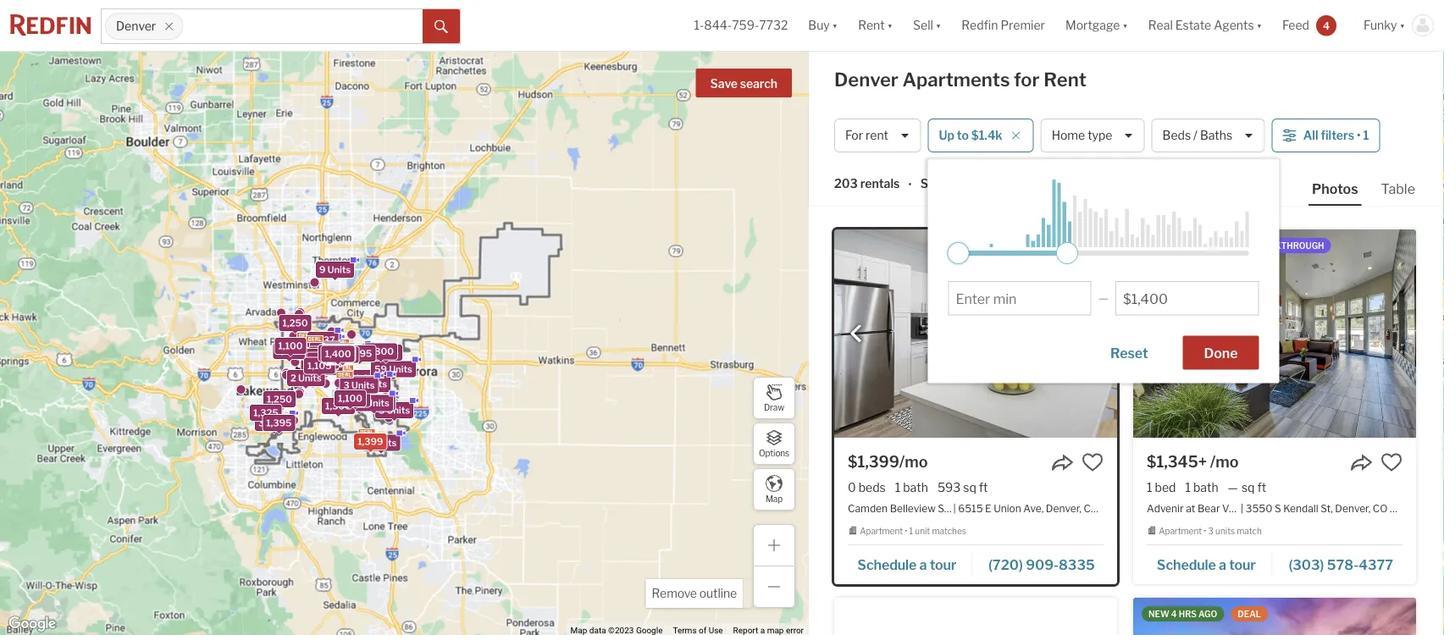 Task type: describe. For each thing, give the bounding box(es) containing it.
hrs for 12
[[1182, 241, 1200, 251]]

done
[[1204, 345, 1238, 362]]

1 bed
[[1147, 480, 1176, 495]]

table button
[[1378, 180, 1419, 204]]

buy ▾
[[808, 18, 838, 33]]

1 vertical spatial 2 units
[[358, 398, 389, 409]]

denver for denver apartments for rent
[[834, 68, 898, 91]]

up
[[939, 128, 954, 143]]

0 beds
[[848, 480, 886, 495]]

schedule a tour button for $1,399
[[848, 550, 973, 576]]

at
[[1186, 502, 1195, 514]]

tour for $1,345+ /mo
[[1229, 556, 1256, 573]]

denver, for $1,345+ /mo
[[1335, 502, 1371, 514]]

• left units
[[1204, 526, 1206, 536]]

bed
[[1155, 480, 1176, 495]]

1 horizontal spatial 2
[[358, 398, 364, 409]]

beds / baths button
[[1151, 119, 1265, 152]]

0 horizontal spatial 2
[[290, 373, 296, 384]]

2 vertical spatial 2 units
[[365, 438, 397, 449]]

3 left 7
[[343, 380, 349, 391]]

80237
[[1101, 502, 1133, 514]]

1,175
[[343, 394, 367, 405]]

remove outline
[[652, 587, 737, 601]]

$1,345+ /mo
[[1147, 452, 1239, 471]]

map region
[[0, 10, 893, 635]]

photo of 5100 leetsdale dr, denver, co 80246 image
[[1133, 598, 1416, 635]]

— sq ft
[[1228, 480, 1266, 495]]

ave,
[[1023, 502, 1044, 514]]

up to $1.4k
[[939, 128, 1002, 143]]

favorite button image
[[1381, 451, 1403, 473]]

▾ for rent ▾
[[887, 18, 893, 33]]

redfin premier button
[[951, 0, 1055, 51]]

ft for — sq ft
[[1257, 480, 1266, 495]]

station
[[938, 502, 972, 514]]

4 for 4
[[1323, 19, 1330, 32]]

options button
[[753, 423, 795, 465]]

bear
[[1198, 502, 1220, 514]]

8335
[[1059, 556, 1095, 573]]

photo of 3550 s kendall st, denver, co 80235 image
[[1133, 230, 1416, 438]]

all filters • 1
[[1303, 128, 1369, 143]]

1 inside button
[[1363, 128, 1369, 143]]

▾ for sell ▾
[[936, 18, 941, 33]]

1,310
[[313, 344, 337, 355]]

sq for —
[[1242, 480, 1255, 495]]

(303) 578-4377 link
[[1273, 549, 1403, 577]]

remove
[[652, 587, 697, 601]]

valley
[[1222, 502, 1251, 514]]

hrs for 4
[[1179, 609, 1197, 619]]

rent inside rent ▾ dropdown button
[[858, 18, 885, 33]]

all
[[1303, 128, 1318, 143]]

buy
[[808, 18, 830, 33]]

$1,399
[[848, 452, 899, 471]]

home
[[1052, 128, 1085, 143]]

for rent
[[845, 128, 888, 143]]

kendall
[[1283, 502, 1318, 514]]

agents
[[1214, 18, 1254, 33]]

1 vertical spatial 1,300
[[325, 401, 351, 412]]

real estate agents ▾
[[1148, 18, 1262, 33]]

1,315
[[322, 348, 346, 359]]

Enter max text field
[[1123, 290, 1251, 307]]

sort
[[920, 176, 945, 191]]

feed
[[1282, 18, 1309, 33]]

maximum price slider
[[1056, 242, 1078, 264]]

3 right 23
[[379, 405, 385, 416]]

80235
[[1390, 502, 1423, 514]]

1,290
[[330, 347, 356, 358]]

favorite button checkbox
[[1381, 451, 1403, 473]]

/mo for $1,399 /mo
[[899, 452, 928, 471]]

previous button image
[[848, 325, 865, 342]]

to
[[957, 128, 969, 143]]

estate
[[1175, 18, 1211, 33]]

reset button
[[1089, 336, 1169, 370]]

1,105
[[307, 361, 332, 372]]

mortgage ▾ button
[[1055, 0, 1138, 51]]

mortgage ▾ button
[[1065, 0, 1128, 51]]

home type button
[[1041, 119, 1145, 152]]

remove outline button
[[646, 579, 743, 608]]

▾ for mortgage ▾
[[1123, 18, 1128, 33]]

4377
[[1359, 556, 1393, 573]]

| 3550 s kendall st, denver, co 80235
[[1241, 502, 1423, 514]]

camden
[[848, 502, 888, 514]]

3 left "1,395"
[[258, 418, 264, 429]]

2 1,265 from the left
[[328, 350, 354, 361]]

up to $1.4k button
[[928, 119, 1034, 152]]

(303) 578-4377
[[1289, 556, 1393, 573]]

9
[[319, 264, 325, 275]]

1,163
[[312, 349, 336, 360]]

new for new 4 hrs ago
[[1148, 609, 1169, 619]]

7 units
[[356, 379, 387, 390]]

photo of 6515 e union ave, denver, co 80237 image
[[834, 230, 1117, 438]]

4 units
[[304, 341, 336, 352]]

baths
[[1200, 128, 1232, 143]]

(720) 909-8335 link
[[973, 549, 1104, 577]]

1-
[[694, 18, 704, 33]]

• inside 203 rentals •
[[908, 178, 912, 192]]

advenir at bear valley
[[1147, 502, 1251, 514]]

mortgage ▾
[[1065, 18, 1128, 33]]

draw button
[[753, 377, 795, 419]]

0 vertical spatial 2 units
[[290, 373, 321, 384]]

1,150
[[324, 348, 349, 359]]

units
[[1215, 526, 1235, 536]]

1,395
[[266, 417, 292, 428]]

apartment for $1,399
[[860, 526, 903, 536]]

/
[[1193, 128, 1197, 143]]

new for new 12 hrs ago
[[1148, 241, 1169, 251]]

redfin
[[962, 18, 998, 33]]

for
[[845, 128, 863, 143]]

new 12 hrs ago
[[1148, 241, 1221, 251]]

remove up to $1.4k image
[[1011, 130, 1021, 141]]

593
[[937, 480, 961, 495]]

walkthrough
[[1255, 241, 1324, 251]]

save search
[[710, 77, 777, 91]]

real estate agents ▾ button
[[1138, 0, 1272, 51]]

camden belleview station
[[848, 502, 972, 514]]

1 1,265 from the left
[[330, 350, 355, 361]]

real estate agents ▾ link
[[1148, 0, 1262, 51]]

• inside button
[[1357, 128, 1361, 143]]

0 vertical spatial 1,300
[[368, 346, 394, 357]]

593 sq ft
[[937, 480, 988, 495]]

s
[[1275, 502, 1281, 514]]



Task type: vqa. For each thing, say whether or not it's contained in the screenshot.
'Professional'
no



Task type: locate. For each thing, give the bounding box(es) containing it.
1 vertical spatial 1,325
[[253, 407, 278, 418]]

bath up bear
[[1193, 480, 1218, 495]]

4 inside map region
[[304, 341, 310, 352]]

0 horizontal spatial 1 bath
[[895, 480, 928, 495]]

• left unit
[[905, 526, 907, 536]]

1
[[1363, 128, 1369, 143], [895, 480, 900, 495], [1147, 480, 1152, 495], [1185, 480, 1191, 495], [909, 526, 913, 536]]

1 horizontal spatial schedule a tour button
[[1147, 550, 1273, 576]]

0 horizontal spatial sq
[[963, 480, 976, 495]]

1 right filters
[[1363, 128, 1369, 143]]

• left the sort
[[908, 178, 912, 192]]

home type
[[1052, 128, 1112, 143]]

schedule down apartment • 1 unit matches
[[857, 556, 917, 573]]

1 sq from the left
[[963, 480, 976, 495]]

real
[[1148, 18, 1173, 33]]

▾ for funky ▾
[[1400, 18, 1405, 33]]

• right filters
[[1357, 128, 1361, 143]]

rent
[[866, 128, 888, 143]]

a for $1,399 /mo
[[919, 556, 927, 573]]

1 vertical spatial rent
[[1044, 68, 1087, 91]]

1 horizontal spatial /mo
[[1210, 452, 1239, 471]]

map button
[[753, 468, 795, 511]]

▾ right funky
[[1400, 18, 1405, 33]]

0 vertical spatial denver
[[116, 19, 156, 33]]

advenir
[[1147, 502, 1184, 514]]

2 horizontal spatial 4
[[1323, 19, 1330, 32]]

1 bath up belleview
[[895, 480, 928, 495]]

2 sq from the left
[[1242, 480, 1255, 495]]

e
[[985, 502, 991, 514]]

4 ▾ from the left
[[1123, 18, 1128, 33]]

hrs
[[1182, 241, 1200, 251], [1179, 609, 1197, 619]]

1,285
[[312, 353, 337, 364]]

2 schedule a tour from the left
[[1157, 556, 1256, 573]]

0 vertical spatial hrs
[[1182, 241, 1200, 251]]

0 horizontal spatial a
[[919, 556, 927, 573]]

1 up 'at'
[[1185, 480, 1191, 495]]

None search field
[[183, 9, 423, 43]]

co for $1,345+ /mo
[[1373, 502, 1388, 514]]

union
[[994, 502, 1021, 514]]

—
[[1098, 291, 1109, 305], [1228, 480, 1238, 495]]

0 vertical spatial 4
[[1323, 19, 1330, 32]]

0 vertical spatial ago
[[1202, 241, 1221, 251]]

1 vertical spatial denver
[[834, 68, 898, 91]]

denver, right ave,
[[1046, 502, 1081, 514]]

1 schedule a tour from the left
[[857, 556, 956, 573]]

ago left deal
[[1198, 609, 1217, 619]]

0 horizontal spatial co
[[1084, 502, 1099, 514]]

1 horizontal spatial co
[[1373, 502, 1388, 514]]

1 horizontal spatial schedule
[[1157, 556, 1216, 573]]

1 bath up advenir at bear valley
[[1185, 480, 1218, 495]]

1,237
[[311, 335, 335, 346]]

▾ left sell
[[887, 18, 893, 33]]

ago for new 4 hrs ago
[[1198, 609, 1217, 619]]

0 vertical spatial —
[[1098, 291, 1109, 305]]

1 schedule from the left
[[857, 556, 917, 573]]

1 schedule a tour button from the left
[[848, 550, 973, 576]]

1 horizontal spatial |
[[1241, 502, 1243, 514]]

0 horizontal spatial schedule a tour
[[857, 556, 956, 573]]

hrs right '12'
[[1182, 241, 1200, 251]]

1 bath
[[895, 480, 928, 495], [1185, 480, 1218, 495]]

a for $1,345+ /mo
[[1219, 556, 1226, 573]]

1 co from the left
[[1084, 502, 1099, 514]]

sq right 593
[[963, 480, 976, 495]]

denver down rent ▾ dropdown button at the right of page
[[834, 68, 898, 91]]

2 new from the top
[[1148, 609, 1169, 619]]

▾ right sell
[[936, 18, 941, 33]]

0 horizontal spatial denver,
[[1046, 502, 1081, 514]]

google image
[[4, 613, 60, 635]]

2 schedule a tour button from the left
[[1147, 550, 1273, 576]]

0 horizontal spatial denver
[[116, 19, 156, 33]]

1 horizontal spatial —
[[1228, 480, 1238, 495]]

deal
[[1238, 609, 1261, 619]]

1 horizontal spatial denver
[[834, 68, 898, 91]]

sell
[[913, 18, 933, 33]]

denver left remove denver 'icon'
[[116, 19, 156, 33]]

0 horizontal spatial bath
[[903, 480, 928, 495]]

submit search image
[[434, 20, 448, 34]]

4 left 1,237
[[304, 341, 310, 352]]

0 horizontal spatial apartment
[[860, 526, 903, 536]]

0 horizontal spatial ft
[[979, 480, 988, 495]]

▾ right buy
[[832, 18, 838, 33]]

(720) 909-8335
[[988, 556, 1095, 573]]

1 horizontal spatial apartment
[[1159, 526, 1202, 536]]

sell ▾
[[913, 18, 941, 33]]

1 vertical spatial 4
[[304, 341, 310, 352]]

1 left unit
[[909, 526, 913, 536]]

schedule down apartment • 3 units match
[[1157, 556, 1216, 573]]

/mo for $1,345+ /mo
[[1210, 452, 1239, 471]]

tour for $1,399 /mo
[[930, 556, 956, 573]]

0 horizontal spatial tour
[[930, 556, 956, 573]]

sq up the 3550
[[1242, 480, 1255, 495]]

/mo up — sq ft
[[1210, 452, 1239, 471]]

co left 80237
[[1084, 502, 1099, 514]]

0 vertical spatial rent
[[858, 18, 885, 33]]

favorite button image
[[1082, 451, 1104, 473]]

rent right buy ▾ at the right of page
[[858, 18, 885, 33]]

2 vertical spatial 4
[[1171, 609, 1177, 619]]

0 horizontal spatial 1,100
[[278, 340, 303, 351]]

apartment for $1,345+
[[1159, 526, 1202, 536]]

denver, right the st,
[[1335, 502, 1371, 514]]

done button
[[1183, 336, 1259, 370]]

1,300
[[368, 346, 394, 357], [325, 401, 351, 412]]

0 vertical spatial 1,325
[[330, 349, 355, 360]]

1 horizontal spatial denver,
[[1335, 502, 1371, 514]]

7
[[356, 379, 362, 390]]

dialog
[[928, 159, 1279, 383]]

tour
[[930, 556, 956, 573], [1229, 556, 1256, 573]]

schedule for $1,399
[[857, 556, 917, 573]]

0 vertical spatial 2
[[290, 373, 296, 384]]

3 units
[[343, 380, 375, 391], [344, 398, 375, 409], [379, 405, 410, 416], [258, 418, 290, 429]]

1-844-759-7732
[[694, 18, 788, 33]]

1 1 bath from the left
[[895, 480, 928, 495]]

schedule a tour button for $1,345+
[[1147, 550, 1273, 576]]

bath for $1,345+
[[1193, 480, 1218, 495]]

1 horizontal spatial schedule a tour
[[1157, 556, 1256, 573]]

1 bath for $1,399
[[895, 480, 928, 495]]

a down units
[[1219, 556, 1226, 573]]

1 horizontal spatial sq
[[1242, 480, 1255, 495]]

schedule a tour button down apartment • 1 unit matches
[[848, 550, 973, 576]]

23 units
[[354, 397, 392, 408]]

denver for denver
[[116, 19, 156, 33]]

bath up belleview
[[903, 480, 928, 495]]

2 vertical spatial 2
[[365, 438, 371, 449]]

tour down match
[[1229, 556, 1256, 573]]

1 vertical spatial 2
[[358, 398, 364, 409]]

filters
[[1321, 128, 1354, 143]]

dialog containing reset
[[928, 159, 1279, 383]]

578-
[[1327, 556, 1359, 573]]

2 schedule from the left
[[1157, 556, 1216, 573]]

1,235
[[310, 355, 335, 366]]

3 left 23
[[344, 398, 350, 409]]

2
[[290, 373, 296, 384], [358, 398, 364, 409], [365, 438, 371, 449]]

1 a from the left
[[919, 556, 927, 573]]

denver, for $1,399 /mo
[[1046, 502, 1081, 514]]

save
[[710, 77, 738, 91]]

59
[[374, 364, 387, 375]]

new 4 hrs ago
[[1148, 609, 1217, 619]]

4 left deal
[[1171, 609, 1177, 619]]

0 horizontal spatial 4
[[304, 341, 310, 352]]

— for —
[[1098, 291, 1109, 305]]

schedule a tour down apartment • 3 units match
[[1157, 556, 1256, 573]]

0 horizontal spatial —
[[1098, 291, 1109, 305]]

match
[[1237, 526, 1262, 536]]

table
[[1381, 180, 1415, 197]]

1,300 up 59
[[368, 346, 394, 357]]

2 /mo from the left
[[1210, 452, 1239, 471]]

1 left bed
[[1147, 480, 1152, 495]]

buy ▾ button
[[798, 0, 848, 51]]

2 denver, from the left
[[1335, 502, 1371, 514]]

0 vertical spatial new
[[1148, 241, 1169, 251]]

$1.4k
[[971, 128, 1002, 143]]

2 ▾ from the left
[[887, 18, 893, 33]]

tour down "matches"
[[930, 556, 956, 573]]

0 vertical spatial 1,100
[[278, 340, 303, 351]]

| left 6515
[[953, 502, 956, 514]]

a down unit
[[919, 556, 927, 573]]

denver,
[[1046, 502, 1081, 514], [1335, 502, 1371, 514]]

1 horizontal spatial ft
[[1257, 480, 1266, 495]]

1 horizontal spatial a
[[1219, 556, 1226, 573]]

0 horizontal spatial |
[[953, 502, 956, 514]]

▾ right agents
[[1256, 18, 1262, 33]]

hrs left deal
[[1179, 609, 1197, 619]]

909-
[[1026, 556, 1059, 573]]

9 units
[[319, 264, 351, 275]]

1 up camden belleview station
[[895, 480, 900, 495]]

1 ft from the left
[[979, 480, 988, 495]]

all filters • 1 button
[[1272, 119, 1380, 152]]

3 left units
[[1208, 526, 1214, 536]]

5 ▾ from the left
[[1256, 18, 1262, 33]]

sq
[[963, 480, 976, 495], [1242, 480, 1255, 495]]

schedule for $1,345+
[[1157, 556, 1216, 573]]

— inside dialog
[[1098, 291, 1109, 305]]

schedule a tour for $1,345+
[[1157, 556, 1256, 573]]

— up reset button
[[1098, 291, 1109, 305]]

remove denver image
[[164, 21, 174, 31]]

reset
[[1110, 345, 1148, 362]]

2 co from the left
[[1373, 502, 1388, 514]]

23
[[354, 397, 366, 408]]

2 units down 7 units
[[358, 398, 389, 409]]

minimum price slider
[[947, 242, 969, 264]]

2 horizontal spatial 2
[[365, 438, 371, 449]]

0 horizontal spatial schedule a tour button
[[848, 550, 973, 576]]

photos button
[[1309, 180, 1378, 206]]

2 apartment from the left
[[1159, 526, 1202, 536]]

▾ inside "link"
[[1256, 18, 1262, 33]]

1,100
[[278, 340, 303, 351], [338, 393, 362, 404]]

1 | from the left
[[953, 502, 956, 514]]

| left the 3550
[[1241, 502, 1243, 514]]

1,100 down 7
[[338, 393, 362, 404]]

1,325
[[330, 349, 355, 360], [253, 407, 278, 418]]

ft up the 3550
[[1257, 480, 1266, 495]]

1 horizontal spatial 1,100
[[338, 393, 362, 404]]

1 apartment from the left
[[860, 526, 903, 536]]

1 horizontal spatial 4
[[1171, 609, 1177, 619]]

0 horizontal spatial rent
[[858, 18, 885, 33]]

rentals
[[860, 176, 900, 191]]

1 /mo from the left
[[899, 452, 928, 471]]

1 vertical spatial new
[[1148, 609, 1169, 619]]

1 ▾ from the left
[[832, 18, 838, 33]]

unit
[[915, 526, 930, 536]]

for
[[1014, 68, 1040, 91]]

apartment down 'at'
[[1159, 526, 1202, 536]]

sq for 593
[[963, 480, 976, 495]]

apartment • 3 units match
[[1159, 526, 1262, 536]]

1,400
[[326, 348, 352, 359], [325, 348, 351, 359]]

type
[[1088, 128, 1112, 143]]

ft
[[979, 480, 988, 495], [1257, 480, 1266, 495]]

759-
[[732, 18, 759, 33]]

1 new from the top
[[1148, 241, 1169, 251]]

draw
[[764, 403, 784, 413]]

— for — sq ft
[[1228, 480, 1238, 495]]

1,100 left 4 units
[[278, 340, 303, 351]]

1,300 left 23
[[325, 401, 351, 412]]

save search button
[[696, 69, 792, 97]]

/mo up belleview
[[899, 452, 928, 471]]

1 denver, from the left
[[1046, 502, 1081, 514]]

▾ for buy ▾
[[832, 18, 838, 33]]

favorite button checkbox
[[1082, 451, 1104, 473]]

ago
[[1202, 241, 1221, 251], [1198, 609, 1217, 619]]

1 horizontal spatial tour
[[1229, 556, 1256, 573]]

1 horizontal spatial 1,300
[[368, 346, 394, 357]]

0 horizontal spatial schedule
[[857, 556, 917, 573]]

| for $1,399 /mo
[[953, 502, 956, 514]]

1,350
[[277, 346, 302, 357], [325, 346, 351, 357], [373, 347, 399, 358], [324, 348, 350, 359]]

schedule a tour button down apartment • 3 units match
[[1147, 550, 1273, 576]]

co left 80235
[[1373, 502, 1388, 514]]

ago left '3d'
[[1202, 241, 1221, 251]]

— up valley
[[1228, 480, 1238, 495]]

1-844-759-7732 link
[[694, 18, 788, 33]]

sell ▾ button
[[913, 0, 941, 51]]

ago for new 12 hrs ago
[[1202, 241, 1221, 251]]

0 horizontal spatial 1,325
[[253, 407, 278, 418]]

1 bath from the left
[[903, 480, 928, 495]]

1 horizontal spatial bath
[[1193, 480, 1218, 495]]

ft for 593 sq ft
[[979, 480, 988, 495]]

1 vertical spatial ago
[[1198, 609, 1217, 619]]

6 ▾ from the left
[[1400, 18, 1405, 33]]

denver apartments for rent
[[834, 68, 1087, 91]]

|
[[953, 502, 956, 514], [1241, 502, 1243, 514]]

2 tour from the left
[[1229, 556, 1256, 573]]

matches
[[932, 526, 966, 536]]

2 | from the left
[[1241, 502, 1243, 514]]

schedule a tour for $1,399
[[857, 556, 956, 573]]

apartment down camden
[[860, 526, 903, 536]]

2 a from the left
[[1219, 556, 1226, 573]]

bath for $1,399
[[903, 480, 928, 495]]

1 vertical spatial 1,100
[[338, 393, 362, 404]]

1 vertical spatial hrs
[[1179, 609, 1197, 619]]

4 right feed on the right of the page
[[1323, 19, 1330, 32]]

1 bath for $1,345+
[[1185, 480, 1218, 495]]

| for $1,345+ /mo
[[1241, 502, 1243, 514]]

2 ft from the left
[[1257, 480, 1266, 495]]

1 vertical spatial —
[[1228, 480, 1238, 495]]

co for $1,399 /mo
[[1084, 502, 1099, 514]]

2 units down 1,105 in the left of the page
[[290, 373, 321, 384]]

st,
[[1321, 502, 1333, 514]]

1 horizontal spatial 1,325
[[330, 349, 355, 360]]

schedule a tour down apartment • 1 unit matches
[[857, 556, 956, 573]]

11
[[309, 351, 318, 362], [305, 362, 314, 373]]

6515
[[958, 502, 983, 514]]

rent right for
[[1044, 68, 1087, 91]]

funky
[[1364, 18, 1397, 33]]

$1,345+
[[1147, 452, 1207, 471]]

0 horizontal spatial /mo
[[899, 452, 928, 471]]

1 horizontal spatial 1 bath
[[1185, 480, 1218, 495]]

1 tour from the left
[[930, 556, 956, 573]]

3 ▾ from the left
[[936, 18, 941, 33]]

1 horizontal spatial rent
[[1044, 68, 1087, 91]]

ft up e
[[979, 480, 988, 495]]

Enter min text field
[[956, 290, 1084, 307]]

2 bath from the left
[[1193, 480, 1218, 495]]

▾ right mortgage
[[1123, 18, 1128, 33]]

2 1 bath from the left
[[1185, 480, 1218, 495]]

4 for 4 units
[[304, 341, 310, 352]]

2 units down 23 units
[[365, 438, 397, 449]]

0 horizontal spatial 1,300
[[325, 401, 351, 412]]

3550
[[1246, 502, 1272, 514]]



